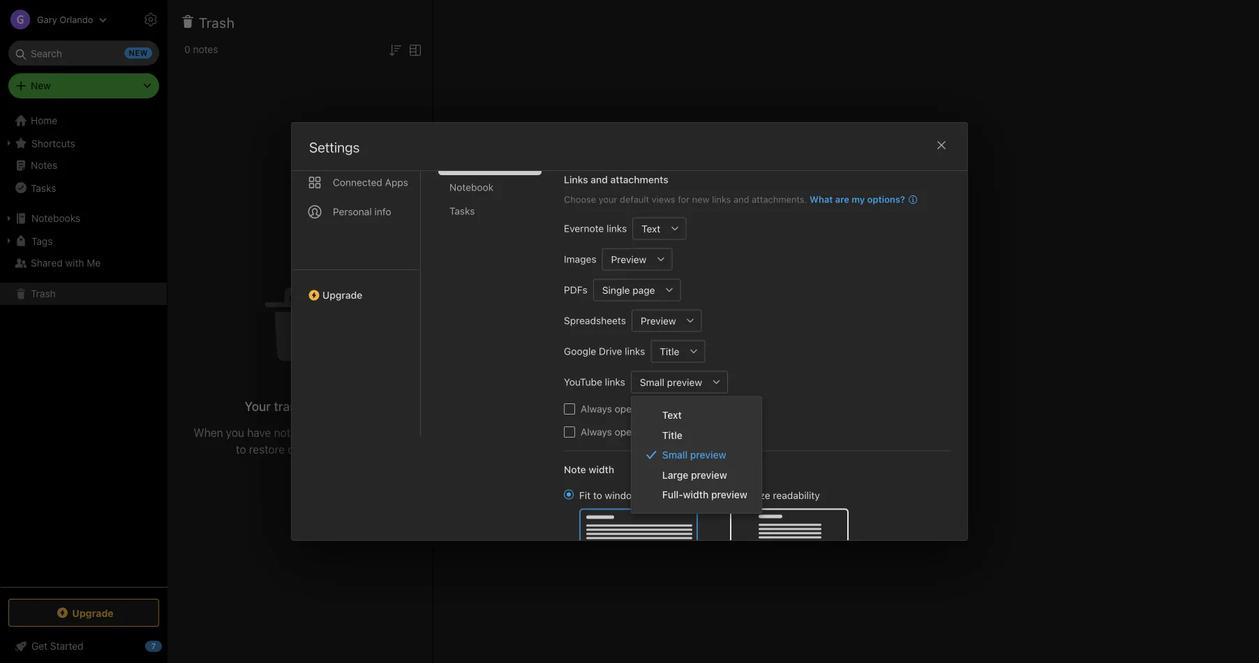 Task type: describe. For each thing, give the bounding box(es) containing it.
close image
[[933, 137, 950, 154]]

note
[[564, 464, 586, 475]]

notebooks
[[31, 213, 80, 224]]

home
[[31, 115, 57, 126]]

notebook tab
[[438, 176, 542, 199]]

always open external files
[[581, 403, 697, 415]]

pdfs
[[564, 284, 588, 296]]

click
[[368, 426, 391, 439]]

when you have notes in the trash, click '...' to restore or delete them.
[[194, 426, 407, 456]]

note window - empty element
[[434, 0, 1259, 663]]

restore
[[249, 443, 285, 456]]

shortcuts button
[[0, 132, 167, 154]]

personal info
[[333, 206, 391, 217]]

upgrade for upgrade popup button within the tab list
[[323, 289, 363, 301]]

tasks for tab list containing notebook
[[450, 205, 475, 217]]

your
[[599, 194, 617, 205]]

small preview inside button
[[640, 376, 702, 388]]

links down your
[[607, 223, 627, 234]]

trash,
[[336, 426, 365, 439]]

notebook
[[450, 182, 494, 193]]

Always open external files checkbox
[[564, 404, 575, 415]]

trash link
[[0, 283, 167, 305]]

Choose default view option for Images field
[[602, 248, 673, 271]]

new
[[31, 80, 51, 91]]

settings
[[309, 139, 360, 155]]

0
[[184, 44, 190, 55]]

'...'
[[394, 426, 407, 439]]

0 notes
[[184, 44, 218, 55]]

apps
[[385, 177, 408, 188]]

info
[[375, 206, 391, 217]]

small preview button
[[631, 371, 706, 393]]

when
[[194, 426, 223, 439]]

attachments
[[611, 174, 669, 185]]

are
[[835, 194, 850, 205]]

evernote
[[564, 223, 604, 234]]

preview button for images
[[602, 248, 650, 271]]

views
[[652, 194, 676, 205]]

links down drive
[[605, 376, 625, 388]]

open for always open external files
[[615, 403, 637, 415]]

Choose default view option for PDFs field
[[593, 279, 681, 301]]

tags button
[[0, 230, 167, 252]]

youtube links
[[564, 376, 625, 388]]

text link
[[632, 405, 762, 425]]

shared
[[31, 257, 63, 269]]

optimize readability
[[730, 490, 820, 501]]

shared with me link
[[0, 252, 167, 274]]

notebooks link
[[0, 207, 167, 230]]

drive
[[599, 346, 622, 357]]

connected apps
[[333, 177, 408, 188]]

width for note
[[589, 464, 614, 475]]

them.
[[336, 443, 364, 456]]

tree containing home
[[0, 110, 168, 586]]

notes inside 'when you have notes in the trash, click '...' to restore or delete them.'
[[274, 426, 302, 439]]

upgrade button inside tab list
[[292, 269, 420, 306]]

always for always open external files
[[581, 403, 612, 415]]

open for always open external applications
[[615, 426, 637, 438]]

or
[[288, 443, 298, 456]]

me
[[87, 257, 101, 269]]

dropdown list menu
[[632, 405, 762, 505]]

upgrade for the bottom upgrade popup button
[[72, 607, 114, 619]]

Choose default view option for YouTube links field
[[631, 371, 728, 393]]

my
[[852, 194, 865, 205]]

external for applications
[[640, 426, 676, 438]]

title inside button
[[660, 346, 680, 357]]

new
[[692, 194, 710, 205]]

fit
[[579, 490, 591, 501]]

you
[[226, 426, 244, 439]]

attachments.
[[752, 194, 807, 205]]

notes
[[31, 160, 57, 171]]

to inside option group
[[593, 490, 602, 501]]

delete
[[301, 443, 333, 456]]

Choose default view option for Spreadsheets field
[[632, 310, 702, 332]]

links right new
[[712, 194, 731, 205]]

is
[[307, 399, 316, 414]]

settings image
[[142, 11, 159, 28]]

full-
[[662, 489, 683, 501]]

preview up large preview link
[[690, 449, 727, 461]]

0 horizontal spatial and
[[591, 174, 608, 185]]

tags
[[31, 235, 53, 247]]

images
[[564, 253, 597, 265]]

choose
[[564, 194, 596, 205]]

google
[[564, 346, 596, 357]]

default
[[620, 194, 649, 205]]

notes link
[[0, 154, 167, 177]]

large preview
[[662, 469, 727, 481]]

links
[[564, 174, 588, 185]]

shared with me
[[31, 257, 101, 269]]

tasks button
[[0, 177, 167, 199]]

shortcuts
[[31, 137, 75, 149]]

option group containing fit to window
[[564, 488, 849, 577]]

expand notebooks image
[[3, 213, 15, 224]]

large
[[662, 469, 689, 481]]

applications
[[679, 426, 733, 438]]



Task type: locate. For each thing, give the bounding box(es) containing it.
empty
[[319, 399, 356, 414]]

upgrade inside tab list
[[323, 289, 363, 301]]

1 horizontal spatial notes
[[274, 426, 302, 439]]

what are my options?
[[810, 194, 905, 205]]

1 horizontal spatial and
[[734, 194, 749, 205]]

1 horizontal spatial upgrade button
[[292, 269, 420, 306]]

tab list
[[292, 67, 421, 436], [438, 81, 553, 436]]

text inside button
[[642, 223, 661, 234]]

0 horizontal spatial notes
[[193, 44, 218, 55]]

width right note
[[589, 464, 614, 475]]

1 vertical spatial preview button
[[632, 310, 680, 332]]

trash
[[199, 14, 235, 30], [31, 288, 56, 300]]

small inside small preview button
[[640, 376, 665, 388]]

tasks inside button
[[31, 182, 56, 194]]

1 always from the top
[[581, 403, 612, 415]]

tasks down the notebook at the left
[[450, 205, 475, 217]]

preview
[[611, 254, 647, 265], [641, 315, 676, 327]]

0 vertical spatial external
[[640, 403, 676, 415]]

2 always from the top
[[581, 426, 612, 438]]

preview up full-width preview
[[691, 469, 727, 481]]

to
[[236, 443, 246, 456], [593, 490, 602, 501]]

1 vertical spatial small preview
[[662, 449, 727, 461]]

2 open from the top
[[615, 426, 637, 438]]

1 vertical spatial tasks
[[450, 205, 475, 217]]

small
[[640, 376, 665, 388], [662, 449, 688, 461]]

and
[[591, 174, 608, 185], [734, 194, 749, 205]]

optimize
[[730, 490, 771, 501]]

small preview down title button
[[640, 376, 702, 388]]

text inside dropdown list menu
[[662, 409, 682, 421]]

new button
[[8, 73, 159, 98]]

text up always open external applications
[[662, 409, 682, 421]]

trash inside "link"
[[31, 288, 56, 300]]

Optimize readability radio
[[715, 490, 725, 500]]

1 open from the top
[[615, 403, 637, 415]]

0 vertical spatial upgrade
[[323, 289, 363, 301]]

0 horizontal spatial width
[[589, 464, 614, 475]]

1 horizontal spatial width
[[683, 489, 709, 501]]

note width
[[564, 464, 614, 475]]

small preview up large preview
[[662, 449, 727, 461]]

title inside dropdown list menu
[[662, 429, 683, 441]]

notes right 0
[[193, 44, 218, 55]]

preview up files
[[667, 376, 702, 388]]

tab list containing notebook
[[438, 81, 553, 436]]

1 vertical spatial trash
[[31, 288, 56, 300]]

personal
[[333, 206, 372, 217]]

notes
[[193, 44, 218, 55], [274, 426, 302, 439]]

and up your
[[591, 174, 608, 185]]

in
[[305, 426, 314, 439]]

0 vertical spatial text
[[642, 223, 661, 234]]

title link
[[632, 425, 762, 445]]

1 external from the top
[[640, 403, 676, 415]]

small inside small preview link
[[662, 449, 688, 461]]

preview inside field
[[641, 315, 676, 327]]

preview button up single page button
[[602, 248, 650, 271]]

links right drive
[[625, 346, 645, 357]]

google drive links
[[564, 346, 645, 357]]

1 vertical spatial and
[[734, 194, 749, 205]]

trash up 0 notes
[[199, 14, 235, 30]]

tasks tab
[[438, 200, 542, 223]]

always right always open external files option
[[581, 403, 612, 415]]

open up always open external applications
[[615, 403, 637, 415]]

files
[[679, 403, 697, 415]]

trash
[[274, 399, 304, 414]]

external up always open external applications
[[640, 403, 676, 415]]

open
[[615, 403, 637, 415], [615, 426, 637, 438]]

options?
[[868, 194, 905, 205]]

0 horizontal spatial upgrade
[[72, 607, 114, 619]]

1 horizontal spatial tab list
[[438, 81, 553, 436]]

spreadsheets
[[564, 315, 626, 326]]

title up small preview button
[[660, 346, 680, 357]]

text
[[642, 223, 661, 234], [662, 409, 682, 421]]

preview down large preview link
[[711, 489, 748, 501]]

small preview link
[[632, 445, 762, 465]]

single page
[[602, 284, 655, 296]]

window
[[605, 490, 639, 501]]

0 horizontal spatial tab list
[[292, 67, 421, 436]]

0 vertical spatial trash
[[199, 14, 235, 30]]

to down you
[[236, 443, 246, 456]]

your trash is empty
[[245, 399, 356, 414]]

text button
[[633, 217, 664, 240]]

upgrade button
[[292, 269, 420, 306], [8, 599, 159, 627]]

always open external applications
[[581, 426, 733, 438]]

with
[[65, 257, 84, 269]]

0 vertical spatial and
[[591, 174, 608, 185]]

1 vertical spatial width
[[683, 489, 709, 501]]

0 vertical spatial always
[[581, 403, 612, 415]]

0 horizontal spatial to
[[236, 443, 246, 456]]

single
[[602, 284, 630, 296]]

to right fit
[[593, 490, 602, 501]]

external
[[640, 403, 676, 415], [640, 426, 676, 438]]

0 vertical spatial small preview
[[640, 376, 702, 388]]

page
[[633, 284, 655, 296]]

your
[[245, 399, 271, 414]]

0 horizontal spatial text
[[642, 223, 661, 234]]

1 horizontal spatial text
[[662, 409, 682, 421]]

0 vertical spatial small
[[640, 376, 665, 388]]

0 vertical spatial preview
[[611, 254, 647, 265]]

0 horizontal spatial upgrade button
[[8, 599, 159, 627]]

width down large preview link
[[683, 489, 709, 501]]

Always open external applications checkbox
[[564, 427, 575, 438]]

1 vertical spatial upgrade
[[72, 607, 114, 619]]

title down files
[[662, 429, 683, 441]]

preview inside button
[[667, 376, 702, 388]]

youtube
[[564, 376, 602, 388]]

width for full-
[[683, 489, 709, 501]]

preview up 'single page'
[[611, 254, 647, 265]]

tasks inside tab
[[450, 205, 475, 217]]

tasks down notes
[[31, 182, 56, 194]]

open down always open external files
[[615, 426, 637, 438]]

0 vertical spatial tasks
[[31, 182, 56, 194]]

large preview link
[[632, 465, 762, 485]]

1 vertical spatial external
[[640, 426, 676, 438]]

1 vertical spatial preview
[[641, 315, 676, 327]]

connected
[[333, 177, 382, 188]]

tree
[[0, 110, 168, 586]]

0 vertical spatial width
[[589, 464, 614, 475]]

choose your default views for new links and attachments.
[[564, 194, 807, 205]]

upgrade
[[323, 289, 363, 301], [72, 607, 114, 619]]

always for always open external applications
[[581, 426, 612, 438]]

1 vertical spatial open
[[615, 426, 637, 438]]

links
[[712, 194, 731, 205], [607, 223, 627, 234], [625, 346, 645, 357], [605, 376, 625, 388]]

tab list containing connected apps
[[292, 67, 421, 436]]

fit to window
[[579, 490, 639, 501]]

to inside 'when you have notes in the trash, click '...' to restore or delete them.'
[[236, 443, 246, 456]]

2 external from the top
[[640, 426, 676, 438]]

notes up the or on the bottom
[[274, 426, 302, 439]]

preview for images
[[611, 254, 647, 265]]

Choose default view option for Evernote links field
[[633, 217, 686, 240]]

text down 'views'
[[642, 223, 661, 234]]

1 horizontal spatial trash
[[199, 14, 235, 30]]

0 vertical spatial title
[[660, 346, 680, 357]]

1 vertical spatial title
[[662, 429, 683, 441]]

preview button for spreadsheets
[[632, 310, 680, 332]]

external down always open external files
[[640, 426, 676, 438]]

0 vertical spatial open
[[615, 403, 637, 415]]

evernote links
[[564, 223, 627, 234]]

preview inside field
[[611, 254, 647, 265]]

tab list for links and attachments
[[438, 81, 553, 436]]

full-width preview
[[662, 489, 748, 501]]

readability
[[773, 490, 820, 501]]

home link
[[0, 110, 168, 132]]

Choose default view option for Google Drive links field
[[651, 340, 705, 363]]

small up large
[[662, 449, 688, 461]]

None search field
[[18, 40, 149, 66]]

1 horizontal spatial to
[[593, 490, 602, 501]]

preview
[[667, 376, 702, 388], [690, 449, 727, 461], [691, 469, 727, 481], [711, 489, 748, 501]]

external for files
[[640, 403, 676, 415]]

1 vertical spatial to
[[593, 490, 602, 501]]

0 vertical spatial upgrade button
[[292, 269, 420, 306]]

0 vertical spatial preview button
[[602, 248, 650, 271]]

always right the always open external applications "checkbox"
[[581, 426, 612, 438]]

Fit to window radio
[[564, 490, 574, 500]]

1 vertical spatial always
[[581, 426, 612, 438]]

preview button up title button
[[632, 310, 680, 332]]

1 vertical spatial text
[[662, 409, 682, 421]]

and left attachments.
[[734, 194, 749, 205]]

Search text field
[[18, 40, 149, 66]]

for
[[678, 194, 690, 205]]

preview up title button
[[641, 315, 676, 327]]

0 horizontal spatial tasks
[[31, 182, 56, 194]]

tab list for notebook
[[292, 67, 421, 436]]

have
[[247, 426, 271, 439]]

what
[[810, 194, 833, 205]]

small preview inside dropdown list menu
[[662, 449, 727, 461]]

title
[[660, 346, 680, 357], [662, 429, 683, 441]]

small up always open external files
[[640, 376, 665, 388]]

option group
[[564, 488, 849, 577]]

title button
[[651, 340, 683, 363]]

tasks
[[31, 182, 56, 194], [450, 205, 475, 217]]

expand tags image
[[3, 235, 15, 246]]

1 horizontal spatial tasks
[[450, 205, 475, 217]]

width
[[589, 464, 614, 475], [683, 489, 709, 501]]

the
[[317, 426, 333, 439]]

tasks for tasks button
[[31, 182, 56, 194]]

0 vertical spatial notes
[[193, 44, 218, 55]]

full-width preview link
[[632, 485, 762, 505]]

1 vertical spatial small
[[662, 449, 688, 461]]

trash down "shared"
[[31, 288, 56, 300]]

1 vertical spatial upgrade button
[[8, 599, 159, 627]]

preview for spreadsheets
[[641, 315, 676, 327]]

preview button
[[602, 248, 650, 271], [632, 310, 680, 332]]

1 horizontal spatial upgrade
[[323, 289, 363, 301]]

0 vertical spatial to
[[236, 443, 246, 456]]

single page button
[[593, 279, 659, 301]]

1 vertical spatial notes
[[274, 426, 302, 439]]

0 horizontal spatial trash
[[31, 288, 56, 300]]

width inside dropdown list menu
[[683, 489, 709, 501]]



Task type: vqa. For each thing, say whether or not it's contained in the screenshot.


